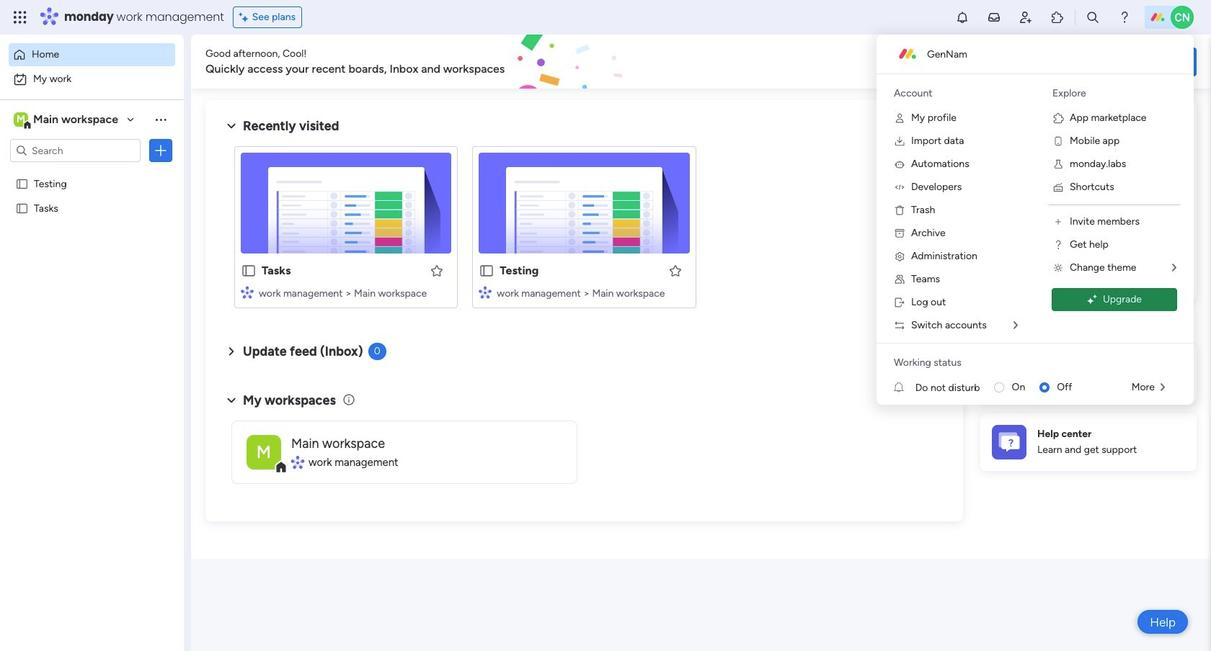 Task type: locate. For each thing, give the bounding box(es) containing it.
add to favorites image
[[430, 264, 444, 278], [668, 264, 683, 278]]

change theme image
[[1053, 262, 1064, 274]]

my profile image
[[894, 112, 906, 124]]

search everything image
[[1086, 10, 1100, 25]]

administration image
[[894, 251, 906, 262]]

v2 surfce notifications image
[[894, 380, 916, 396]]

workspace image
[[14, 112, 28, 128], [247, 435, 281, 470]]

0 horizontal spatial invite members image
[[1019, 10, 1033, 25]]

developers image
[[894, 182, 906, 193]]

invite members image
[[1019, 10, 1033, 25], [1053, 216, 1064, 228]]

help image
[[1118, 10, 1132, 25]]

1 vertical spatial public board image
[[479, 263, 495, 279]]

1 vertical spatial workspace image
[[247, 435, 281, 470]]

getting started element
[[981, 344, 1197, 402]]

1 vertical spatial public board image
[[241, 263, 257, 279]]

workspace selection element
[[14, 111, 120, 130]]

1 vertical spatial invite members image
[[1053, 216, 1064, 228]]

1 vertical spatial list arrow image
[[1161, 383, 1165, 393]]

0 horizontal spatial list arrow image
[[1014, 321, 1018, 331]]

1 horizontal spatial workspace image
[[247, 435, 281, 470]]

public board image
[[15, 177, 29, 190], [241, 263, 257, 279]]

0 element
[[368, 343, 386, 361]]

monday marketplace image
[[1051, 10, 1065, 25]]

1 horizontal spatial add to favorites image
[[668, 264, 683, 278]]

log out image
[[894, 297, 906, 309]]

list arrow image
[[1014, 321, 1018, 331], [1161, 383, 1165, 393]]

invite members image up get help image
[[1053, 216, 1064, 228]]

0 horizontal spatial workspace image
[[14, 112, 28, 128]]

1 horizontal spatial public board image
[[241, 263, 257, 279]]

0 horizontal spatial add to favorites image
[[430, 264, 444, 278]]

see plans image
[[239, 9, 252, 25]]

option
[[9, 43, 175, 66], [9, 68, 175, 91], [0, 171, 184, 173]]

trash image
[[894, 205, 906, 216]]

public board image
[[15, 201, 29, 215], [479, 263, 495, 279]]

1 horizontal spatial list arrow image
[[1161, 383, 1165, 393]]

1 horizontal spatial invite members image
[[1053, 216, 1064, 228]]

monday.labs image
[[1053, 159, 1064, 170]]

mobile app image
[[1053, 136, 1064, 147]]

0 horizontal spatial public board image
[[15, 201, 29, 215]]

1 add to favorites image from the left
[[430, 264, 444, 278]]

2 vertical spatial option
[[0, 171, 184, 173]]

invite members image right update feed 'icon'
[[1019, 10, 1033, 25]]

0 vertical spatial public board image
[[15, 177, 29, 190]]

list box
[[0, 168, 184, 415]]



Task type: describe. For each thing, give the bounding box(es) containing it.
upgrade stars new image
[[1087, 295, 1097, 305]]

cool name image
[[1171, 6, 1194, 29]]

switch accounts image
[[894, 320, 906, 332]]

1 vertical spatial option
[[9, 68, 175, 91]]

options image
[[154, 144, 168, 158]]

open update feed (inbox) image
[[223, 343, 240, 361]]

0 horizontal spatial public board image
[[15, 177, 29, 190]]

component image
[[479, 286, 492, 299]]

0 vertical spatial workspace image
[[14, 112, 28, 128]]

0 vertical spatial invite members image
[[1019, 10, 1033, 25]]

select product image
[[13, 10, 27, 25]]

2 add to favorites image from the left
[[668, 264, 683, 278]]

shortcuts image
[[1053, 182, 1064, 193]]

quick search results list box
[[223, 135, 946, 326]]

notifications image
[[955, 10, 970, 25]]

0 vertical spatial list arrow image
[[1014, 321, 1018, 331]]

close my workspaces image
[[223, 392, 240, 409]]

0 vertical spatial option
[[9, 43, 175, 66]]

templates image image
[[994, 109, 1184, 208]]

1 horizontal spatial public board image
[[479, 263, 495, 279]]

workspace options image
[[154, 112, 168, 127]]

archive image
[[894, 228, 906, 239]]

0 vertical spatial public board image
[[15, 201, 29, 215]]

automations image
[[894, 159, 906, 170]]

list arrow image
[[1173, 263, 1177, 273]]

import data image
[[894, 136, 906, 147]]

teams image
[[894, 274, 906, 286]]

update feed image
[[987, 10, 1002, 25]]

Search in workspace field
[[30, 142, 120, 159]]

help center element
[[981, 414, 1197, 471]]

close recently visited image
[[223, 118, 240, 135]]

get help image
[[1053, 239, 1064, 251]]



Task type: vqa. For each thing, say whether or not it's contained in the screenshot.
SORT image
no



